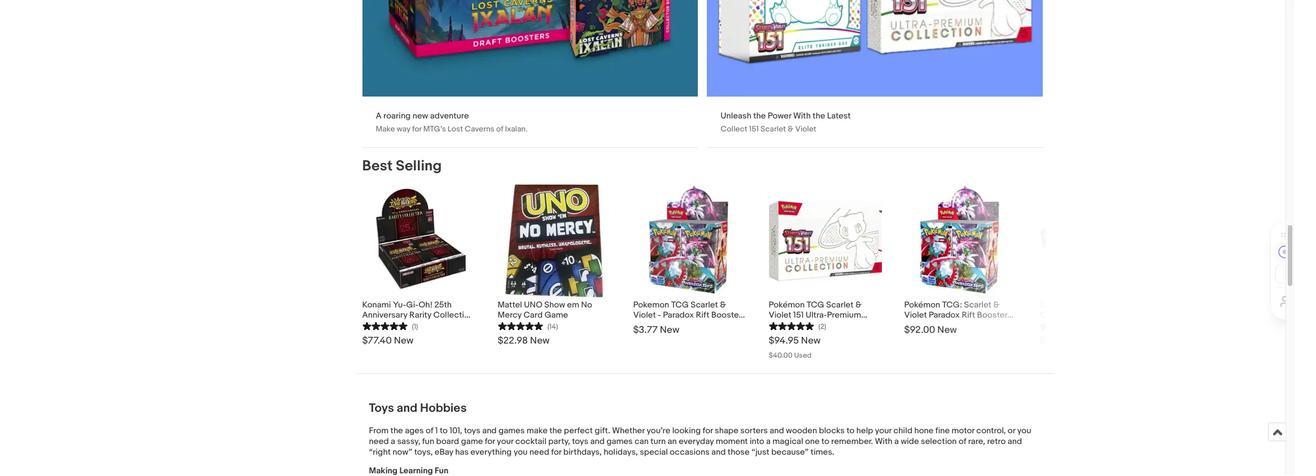 Task type: vqa. For each thing, say whether or not it's contained in the screenshot.
LAMPS,
no



Task type: locate. For each thing, give the bounding box(es) containing it.
pokémon inside pokémon tcg scarlet & violet 151 ultra-premium collection box - 16 packs
[[769, 300, 805, 310]]

new for $77.40 new
[[394, 335, 414, 347]]

pokémon up $92.00
[[905, 300, 941, 310]]

0 horizontal spatial 151
[[749, 124, 759, 134]]

5 out of 5 stars image
[[362, 321, 408, 331], [769, 321, 814, 331]]

1 horizontal spatial 24
[[1127, 310, 1137, 321]]

for inside a roaring new adventure make way for mtg's lost caverns of ixalan.
[[412, 124, 422, 134]]

booster inside the pokémon tcg: scarlet & violet paradox rift booster box - 36 packs
[[978, 310, 1008, 321]]

scarlet
[[761, 124, 786, 134], [691, 300, 718, 310], [827, 300, 854, 310], [965, 300, 992, 310]]

1 36 from the left
[[655, 320, 665, 331]]

booster inside pokemon tcg scarlet & violet - paradox rift booster box - 36 packs
[[712, 310, 742, 321]]

games left make
[[499, 426, 525, 437]]

16
[[833, 320, 841, 331]]

0 vertical spatial you
[[1018, 426, 1032, 437]]

and right into
[[770, 426, 784, 437]]

cocktail
[[516, 437, 547, 447]]

a left sassy,
[[391, 437, 395, 447]]

collection
[[433, 310, 474, 321], [769, 320, 810, 331]]

violet inside the pokémon tcg: scarlet & violet paradox rift booster box - 36 packs
[[905, 310, 927, 321]]

4 packs from the left
[[938, 320, 961, 331]]

packs down tcg:
[[938, 320, 961, 331]]

oh!
[[419, 300, 433, 310]]

2 36 from the left
[[926, 320, 936, 331]]

rift inside pokemon tcg scarlet & violet - paradox rift booster box - 36 packs
[[696, 310, 710, 321]]

1 5 out of 5 stars image from the left
[[362, 321, 408, 331]]

2 a from the left
[[767, 437, 771, 447]]

toys right party,
[[572, 437, 589, 447]]

new down tcg:
[[938, 325, 957, 336]]

game
[[545, 310, 568, 321]]

scarlet inside pokemon tcg scarlet & violet - paradox rift booster box - 36 packs
[[691, 300, 718, 310]]

scarlet inside pokémon tcg scarlet & violet 151 ultra-premium collection box - 16 packs
[[827, 300, 854, 310]]

packs right the $3.77
[[667, 320, 689, 331]]

24 right the
[[1127, 310, 1137, 321]]

(2) link
[[769, 321, 827, 331]]

the
[[754, 110, 766, 121], [813, 110, 826, 121], [391, 426, 403, 437], [550, 426, 562, 437]]

to right one
[[822, 437, 830, 447]]

& inside unleash the power with the latest collect 151 scarlet & violet
[[788, 124, 794, 134]]

you
[[1018, 426, 1032, 437], [514, 447, 528, 458]]

wide
[[901, 437, 919, 447]]

packs for premium
[[843, 320, 866, 331]]

new
[[660, 325, 680, 336], [938, 325, 957, 336], [394, 335, 414, 347], [530, 335, 550, 347], [801, 335, 821, 347], [1079, 335, 1098, 347]]

- inside 'konami yu-gi-oh! 25th anniversary rarity collection booster box - 24 packs'
[[411, 320, 414, 331]]

to right 1
[[440, 426, 448, 437]]

tcg up (2)
[[807, 300, 825, 310]]

packs inside pokémon tcg scarlet & violet 151 ultra-premium collection box - 16 packs
[[843, 320, 866, 331]]

paradox inside the pokémon tcg: scarlet & violet paradox rift booster box - 36 packs
[[929, 310, 960, 321]]

mattel uno show em no mercy card game link
[[498, 297, 611, 321]]

need down make
[[530, 447, 550, 458]]

collection right oh!
[[433, 310, 474, 321]]

2 paradox from the left
[[929, 310, 960, 321]]

packs for collection
[[428, 320, 450, 331]]

- inside disney lorcana: the first chapter booster box - 24 packs (11098190)
[[1122, 310, 1125, 321]]

konami
[[362, 300, 391, 310]]

need left now"
[[369, 437, 389, 447]]

0 vertical spatial 151
[[749, 124, 759, 134]]

1 horizontal spatial tcg
[[807, 300, 825, 310]]

box
[[1105, 310, 1120, 321], [394, 320, 409, 331], [634, 320, 648, 331], [812, 320, 826, 331], [905, 320, 919, 331]]

0 horizontal spatial of
[[426, 426, 434, 437]]

for right way
[[412, 124, 422, 134]]

mtg's
[[424, 124, 446, 134]]

3 packs from the left
[[843, 320, 866, 331]]

1 horizontal spatial collection
[[769, 320, 810, 331]]

scarlet up '16' on the right of page
[[827, 300, 854, 310]]

$22.98 new
[[498, 335, 550, 347]]

violet inside pokémon tcg scarlet & violet 151 ultra-premium collection box - 16 packs
[[769, 310, 792, 321]]

packs down 25th
[[428, 320, 450, 331]]

0 vertical spatial with
[[794, 110, 811, 121]]

24 inside 'konami yu-gi-oh! 25th anniversary rarity collection booster box - 24 packs'
[[416, 320, 426, 331]]

new inside $94.95 new $40.00 used
[[801, 335, 821, 347]]

tcg inside pokemon tcg scarlet & violet - paradox rift booster box - 36 packs
[[671, 300, 689, 310]]

scarlet right tcg:
[[965, 300, 992, 310]]

disney lorcana: the first chapter booster box - 24 packs (11098190) link
[[1040, 297, 1153, 331]]

selection
[[921, 437, 957, 447]]

you down make
[[514, 447, 528, 458]]

special
[[640, 447, 668, 458]]

sorters
[[741, 426, 768, 437]]

toys right 101, on the left bottom of the page
[[464, 426, 481, 437]]

collection up $94.95
[[769, 320, 810, 331]]

1 horizontal spatial 36
[[926, 320, 936, 331]]

child
[[894, 426, 913, 437]]

1 vertical spatial you
[[514, 447, 528, 458]]

to
[[440, 426, 448, 437], [847, 426, 855, 437], [822, 437, 830, 447]]

box inside disney lorcana: the first chapter booster box - 24 packs (11098190)
[[1105, 310, 1120, 321]]

0 horizontal spatial paradox
[[663, 310, 694, 321]]

5 packs from the left
[[1040, 320, 1063, 331]]

5 out of 5 stars image up $77.40 new
[[362, 321, 408, 331]]

need
[[369, 437, 389, 447], [530, 447, 550, 458]]

1 vertical spatial 151
[[794, 310, 804, 321]]

2 packs from the left
[[667, 320, 689, 331]]

motor
[[952, 426, 975, 437]]

and
[[397, 402, 418, 416], [482, 426, 497, 437], [770, 426, 784, 437], [591, 437, 605, 447], [1008, 437, 1023, 447], [712, 447, 726, 458]]

of left ixalan. at top
[[496, 124, 503, 134]]

help
[[857, 426, 874, 437]]

perfect
[[564, 426, 593, 437]]

with right help on the right bottom
[[875, 437, 893, 447]]

mattel uno show em no mercy card game
[[498, 300, 593, 321]]

new for $3.77 new
[[660, 325, 680, 336]]

1 vertical spatial with
[[875, 437, 893, 447]]

4.2 out of 5 stars image
[[1040, 321, 1085, 331]]

"right
[[369, 447, 391, 458]]

violet for pokemon tcg scarlet & violet - paradox rift booster box - 36 packs
[[634, 310, 656, 321]]

pokémon inside the pokémon tcg: scarlet & violet paradox rift booster box - 36 packs
[[905, 300, 941, 310]]

scarlet right pokemon
[[691, 300, 718, 310]]

paradox up $3.77 new
[[663, 310, 694, 321]]

box inside pokemon tcg scarlet & violet - paradox rift booster box - 36 packs
[[634, 320, 648, 331]]

pokémon tcg: scarlet & violet paradox rift booster box - 36 packs
[[905, 300, 1008, 331]]

1 horizontal spatial toys
[[572, 437, 589, 447]]

box inside pokémon tcg scarlet & violet 151 ultra-premium collection box - 16 packs
[[812, 320, 826, 331]]

of inside a roaring new adventure make way for mtg's lost caverns of ixalan.
[[496, 124, 503, 134]]

packs inside pokemon tcg scarlet & violet - paradox rift booster box - 36 packs
[[667, 320, 689, 331]]

24 down oh!
[[416, 320, 426, 331]]

tcg right pokemon
[[671, 300, 689, 310]]

1 horizontal spatial 151
[[794, 310, 804, 321]]

new up used
[[801, 335, 821, 347]]

1 paradox from the left
[[663, 310, 694, 321]]

collect
[[721, 124, 748, 134]]

uno
[[524, 300, 543, 310]]

packs
[[428, 320, 450, 331], [667, 320, 689, 331], [843, 320, 866, 331], [938, 320, 961, 331], [1040, 320, 1063, 331]]

whether
[[612, 426, 645, 437]]

adventure
[[430, 110, 469, 121]]

packs right '16' on the right of page
[[843, 320, 866, 331]]

used
[[795, 351, 812, 360]]

pokémon for paradox
[[905, 300, 941, 310]]

2 horizontal spatial to
[[847, 426, 855, 437]]

for
[[412, 124, 422, 134], [703, 426, 713, 437], [485, 437, 495, 447], [551, 447, 562, 458]]

tcg inside pokémon tcg scarlet & violet 151 ultra-premium collection box - 16 packs
[[807, 300, 825, 310]]

make
[[527, 426, 548, 437]]

you right or in the bottom of the page
[[1018, 426, 1032, 437]]

game
[[461, 437, 483, 447]]

2 horizontal spatial a
[[895, 437, 899, 447]]

0 horizontal spatial 36
[[655, 320, 665, 331]]

into
[[750, 437, 765, 447]]

151
[[749, 124, 759, 134], [794, 310, 804, 321]]

0 horizontal spatial with
[[794, 110, 811, 121]]

paradox up $92.00 new
[[929, 310, 960, 321]]

2 pokémon from the left
[[905, 300, 941, 310]]

has
[[455, 447, 469, 458]]

packs up $235.00 at the right of page
[[1040, 320, 1063, 331]]

0 horizontal spatial rift
[[696, 310, 710, 321]]

2 5 out of 5 stars image from the left
[[769, 321, 814, 331]]

a
[[391, 437, 395, 447], [767, 437, 771, 447], [895, 437, 899, 447]]

1 horizontal spatial need
[[530, 447, 550, 458]]

1 rift from the left
[[696, 310, 710, 321]]

violet
[[796, 124, 817, 134], [634, 310, 656, 321], [769, 310, 792, 321], [905, 310, 927, 321]]

paradox inside pokemon tcg scarlet & violet - paradox rift booster box - 36 packs
[[663, 310, 694, 321]]

violet inside pokemon tcg scarlet & violet - paradox rift booster box - 36 packs
[[634, 310, 656, 321]]

with right power
[[794, 110, 811, 121]]

pokémon up (2) link
[[769, 300, 805, 310]]

paradox
[[663, 310, 694, 321], [929, 310, 960, 321]]

0 horizontal spatial tcg
[[671, 300, 689, 310]]

None text field
[[362, 0, 698, 147]]

1 horizontal spatial pokémon
[[905, 300, 941, 310]]

moment
[[716, 437, 748, 447]]

for right game
[[485, 437, 495, 447]]

disney
[[1040, 300, 1066, 310]]

pokémon tcg: scarlet & violet paradox rift booster box - 36 packs image
[[920, 184, 1003, 297]]

0 horizontal spatial 5 out of 5 stars image
[[362, 321, 408, 331]]

show
[[545, 300, 565, 310]]

of
[[496, 124, 503, 134], [426, 426, 434, 437], [959, 437, 967, 447]]

unleash the power with the latest collect 151 scarlet & violet
[[721, 110, 851, 134]]

occasions
[[670, 447, 710, 458]]

board
[[436, 437, 459, 447]]

caverns
[[465, 124, 495, 134]]

-
[[658, 310, 661, 321], [1122, 310, 1125, 321], [411, 320, 414, 331], [650, 320, 653, 331], [828, 320, 831, 331], [921, 320, 924, 331]]

24 inside disney lorcana: the first chapter booster box - 24 packs (11098190)
[[1127, 310, 1137, 321]]

games left 'can'
[[607, 437, 633, 447]]

chapter
[[1040, 310, 1071, 321]]

the left the ages
[[391, 426, 403, 437]]

new down (11098190)
[[1079, 335, 1098, 347]]

box inside the pokémon tcg: scarlet & violet paradox rift booster box - 36 packs
[[905, 320, 919, 331]]

1 horizontal spatial of
[[496, 124, 503, 134]]

mercy
[[498, 310, 522, 321]]

None text field
[[707, 0, 1043, 147]]

5 out of 5 stars image up $94.95
[[769, 321, 814, 331]]

1 pokémon from the left
[[769, 300, 805, 310]]

pokemon
[[634, 300, 670, 310]]

0 horizontal spatial 24
[[416, 320, 426, 331]]

1 tcg from the left
[[671, 300, 689, 310]]

151 left the ultra-
[[794, 310, 804, 321]]

new down (1)
[[394, 335, 414, 347]]

& inside the pokémon tcg: scarlet & violet paradox rift booster box - 36 packs
[[994, 300, 1000, 310]]

toys
[[464, 426, 481, 437], [572, 437, 589, 447]]

a
[[376, 110, 382, 121]]

new right the $3.77
[[660, 325, 680, 336]]

0 horizontal spatial a
[[391, 437, 395, 447]]

4.9 out of 5 stars image
[[498, 321, 543, 331]]

a left wide on the bottom right of page
[[895, 437, 899, 447]]

the right make
[[550, 426, 562, 437]]

new down (14)
[[530, 335, 550, 347]]

2 horizontal spatial of
[[959, 437, 967, 447]]

1 packs from the left
[[428, 320, 450, 331]]

0 horizontal spatial collection
[[433, 310, 474, 321]]

scarlet inside the pokémon tcg: scarlet & violet paradox rift booster box - 36 packs
[[965, 300, 992, 310]]

disney lorcana: the first chapter booster box - 24 packs (11098190) image
[[1040, 208, 1153, 274]]

your right help on the right bottom
[[875, 426, 892, 437]]

1 horizontal spatial paradox
[[929, 310, 960, 321]]

2 rift from the left
[[962, 310, 976, 321]]

new for $92.00 new
[[938, 325, 957, 336]]

your left cocktail on the left bottom
[[497, 437, 514, 447]]

scarlet inside unleash the power with the latest collect 151 scarlet & violet
[[761, 124, 786, 134]]

36
[[655, 320, 665, 331], [926, 320, 936, 331]]

scarlet for pokemon tcg scarlet & violet - paradox rift booster box - 36 packs
[[691, 300, 718, 310]]

1 horizontal spatial rift
[[962, 310, 976, 321]]

of left 1
[[426, 426, 434, 437]]

& inside pokémon tcg scarlet & violet 151 ultra-premium collection box - 16 packs
[[856, 300, 862, 310]]

box for pokémon tcg scarlet & violet 151 ultra-premium collection box - 16 packs
[[812, 320, 826, 331]]

packs inside 'konami yu-gi-oh! 25th anniversary rarity collection booster box - 24 packs'
[[428, 320, 450, 331]]

ultra-
[[806, 310, 827, 321]]

of left rare,
[[959, 437, 967, 447]]

$92.00 new
[[905, 325, 957, 336]]

box for konami yu-gi-oh! 25th anniversary rarity collection booster box - 24 packs
[[394, 320, 409, 331]]

0 horizontal spatial pokémon
[[769, 300, 805, 310]]

1 horizontal spatial with
[[875, 437, 893, 447]]

new for $94.95 new $40.00 used
[[801, 335, 821, 347]]

anniversary
[[362, 310, 408, 321]]

1 horizontal spatial a
[[767, 437, 771, 447]]

konami yu-gi-oh! 25th anniversary rarity collection booster box - 24 packs image
[[364, 184, 474, 297]]

$92.00
[[905, 325, 936, 336]]

for left shape
[[703, 426, 713, 437]]

0 horizontal spatial need
[[369, 437, 389, 447]]

sassy,
[[397, 437, 421, 447]]

0 horizontal spatial toys
[[464, 426, 481, 437]]

box inside 'konami yu-gi-oh! 25th anniversary rarity collection booster box - 24 packs'
[[394, 320, 409, 331]]

a right into
[[767, 437, 771, 447]]

2 tcg from the left
[[807, 300, 825, 310]]

1 horizontal spatial 5 out of 5 stars image
[[769, 321, 814, 331]]

pokemon tcg scarlet & violet - paradox rift booster box - 36 packs link
[[634, 297, 746, 331]]

& inside pokemon tcg scarlet & violet - paradox rift booster box - 36 packs
[[720, 300, 726, 310]]

36 inside the pokémon tcg: scarlet & violet paradox rift booster box - 36 packs
[[926, 320, 936, 331]]

3 a from the left
[[895, 437, 899, 447]]

tcg:
[[943, 300, 963, 310]]

scarlet down power
[[761, 124, 786, 134]]

booster inside disney lorcana: the first chapter booster box - 24 packs (11098190)
[[1073, 310, 1104, 321]]

0 horizontal spatial you
[[514, 447, 528, 458]]

violet for pokémon tcg scarlet & violet 151 ultra-premium collection box - 16 packs
[[769, 310, 792, 321]]

packs for rift
[[667, 320, 689, 331]]

to left help on the right bottom
[[847, 426, 855, 437]]

pokémon for 151
[[769, 300, 805, 310]]

1 horizontal spatial you
[[1018, 426, 1032, 437]]

& for pokemon tcg scarlet & violet - paradox rift booster box - 36 packs
[[720, 300, 726, 310]]

151 right collect at the right top of the page
[[749, 124, 759, 134]]



Task type: describe. For each thing, give the bounding box(es) containing it.
everyday
[[679, 437, 714, 447]]

(2)
[[819, 322, 827, 331]]

new for $235.00 new
[[1079, 335, 1098, 347]]

collection inside 'konami yu-gi-oh! 25th anniversary rarity collection booster box - 24 packs'
[[433, 310, 474, 321]]

pokémon tcg scarlet & violet 151 ultra-premium collection box - 16 packs
[[769, 300, 866, 331]]

fine
[[936, 426, 950, 437]]

0 horizontal spatial games
[[499, 426, 525, 437]]

pokémon tcg: scarlet & violet paradox rift booster box - 36 packs link
[[905, 297, 1018, 331]]

ages
[[405, 426, 424, 437]]

pokémon tcg scarlet & violet 151 ultra-premium collection box - 16 packs image
[[769, 184, 882, 297]]

with inside from the ages of 1 to 101, toys and games make the perfect gift. whether you're looking for shape sorters and wooden blocks to help your child hone fine motor control, or you need a sassy, fun board game for your cocktail party, toys and games can turn an everyday moment into a magical one to remember. with a wide selection of rare, retro and "right now" toys, ebay has everything you need for birthdays, holidays, special occasions and those "just because" times.
[[875, 437, 893, 447]]

lorcana:
[[1068, 300, 1101, 310]]

the left latest
[[813, 110, 826, 121]]

none text field containing unleash the power with the latest
[[707, 0, 1043, 147]]

lost
[[448, 124, 463, 134]]

new
[[413, 110, 428, 121]]

(14) link
[[498, 321, 558, 331]]

from the ages of 1 to 101, toys and games make the perfect gift. whether you're looking for shape sorters and wooden blocks to help your child hone fine motor control, or you need a sassy, fun board game for your cocktail party, toys and games can turn an everyday moment into a magical one to remember. with a wide selection of rare, retro and "right now" toys, ebay has everything you need for birthdays, holidays, special occasions and those "just because" times.
[[369, 426, 1032, 458]]

mattel uno show em no mercy card game image
[[506, 184, 603, 297]]

tcg for pokemon
[[671, 300, 689, 310]]

scarlet for pokémon tcg: scarlet & violet paradox rift booster box - 36 packs
[[965, 300, 992, 310]]

$235.00 new
[[1040, 335, 1098, 347]]

the left power
[[754, 110, 766, 121]]

$94.95
[[769, 335, 799, 347]]

25th
[[435, 300, 452, 310]]

box for pokemon tcg scarlet & violet - paradox rift booster box - 36 packs
[[634, 320, 648, 331]]

first
[[1119, 300, 1135, 310]]

violet inside unleash the power with the latest collect 151 scarlet & violet
[[796, 124, 817, 134]]

and up the ages
[[397, 402, 418, 416]]

(11098190)
[[1065, 320, 1103, 331]]

$77.40
[[362, 335, 392, 347]]

rare,
[[969, 437, 986, 447]]

$77.40 new
[[362, 335, 414, 347]]

$3.77 new
[[634, 325, 680, 336]]

101,
[[450, 426, 462, 437]]

birthdays,
[[564, 447, 602, 458]]

best
[[362, 157, 393, 175]]

toys
[[369, 402, 394, 416]]

konami yu-gi-oh! 25th anniversary rarity collection booster box - 24 packs link
[[362, 297, 475, 331]]

151 inside pokémon tcg scarlet & violet 151 ultra-premium collection box - 16 packs
[[794, 310, 804, 321]]

selling
[[396, 157, 442, 175]]

booster inside 'konami yu-gi-oh! 25th anniversary rarity collection booster box - 24 packs'
[[362, 320, 393, 331]]

5 out of 5 stars image for $94.95 new
[[769, 321, 814, 331]]

you're
[[647, 426, 671, 437]]

with inside unleash the power with the latest collect 151 scarlet & violet
[[794, 110, 811, 121]]

(1)
[[412, 322, 418, 331]]

packs inside disney lorcana: the first chapter booster box - 24 packs (11098190)
[[1040, 320, 1063, 331]]

packs inside the pokémon tcg: scarlet & violet paradox rift booster box - 36 packs
[[938, 320, 961, 331]]

ixalan.
[[505, 124, 528, 134]]

& for pokémon tcg: scarlet & violet paradox rift booster box - 36 packs
[[994, 300, 1000, 310]]

and up everything
[[482, 426, 497, 437]]

toys and hobbies
[[369, 402, 467, 416]]

gi-
[[406, 300, 419, 310]]

(14)
[[548, 322, 558, 331]]

(1) link
[[362, 321, 418, 331]]

collection inside pokémon tcg scarlet & violet 151 ultra-premium collection box - 16 packs
[[769, 320, 810, 331]]

those
[[728, 447, 750, 458]]

1 horizontal spatial games
[[607, 437, 633, 447]]

$3.77
[[634, 325, 658, 336]]

1
[[435, 426, 438, 437]]

premium
[[827, 310, 861, 321]]

151 inside unleash the power with the latest collect 151 scarlet & violet
[[749, 124, 759, 134]]

an
[[668, 437, 677, 447]]

36 inside pokemon tcg scarlet & violet - paradox rift booster box - 36 packs
[[655, 320, 665, 331]]

pokemon tcg scarlet & violet - paradox rift booster box - 36 packs image
[[649, 184, 731, 297]]

fun
[[422, 437, 434, 447]]

make
[[376, 124, 395, 134]]

5 out of 5 stars image for $77.40 new
[[362, 321, 408, 331]]

blocks
[[819, 426, 845, 437]]

violet for pokémon tcg: scarlet & violet paradox rift booster box - 36 packs
[[905, 310, 927, 321]]

latest
[[827, 110, 851, 121]]

toys,
[[415, 447, 433, 458]]

magical
[[773, 437, 804, 447]]

$22.98
[[498, 335, 528, 347]]

best selling
[[362, 157, 442, 175]]

gift.
[[595, 426, 611, 437]]

and right retro
[[1008, 437, 1023, 447]]

$94.95 new $40.00 used
[[769, 335, 821, 360]]

now"
[[393, 447, 413, 458]]

a roaring new adventure make way for mtg's lost caverns of ixalan.
[[376, 110, 528, 134]]

pokemon tcg scarlet & violet - paradox rift booster box - 36 packs
[[634, 300, 742, 331]]

card
[[524, 310, 543, 321]]

and left whether
[[591, 437, 605, 447]]

because"
[[772, 447, 809, 458]]

wooden
[[786, 426, 817, 437]]

new for $22.98 new
[[530, 335, 550, 347]]

or
[[1008, 426, 1016, 437]]

- inside pokémon tcg scarlet & violet 151 ultra-premium collection box - 16 packs
[[828, 320, 831, 331]]

power
[[768, 110, 792, 121]]

konami yu-gi-oh! 25th anniversary rarity collection booster box - 24 packs
[[362, 300, 474, 331]]

1 a from the left
[[391, 437, 395, 447]]

rift inside the pokémon tcg: scarlet & violet paradox rift booster box - 36 packs
[[962, 310, 976, 321]]

for left birthdays,
[[551, 447, 562, 458]]

0 horizontal spatial your
[[497, 437, 514, 447]]

way
[[397, 124, 411, 134]]

retro
[[988, 437, 1006, 447]]

and left those at the right
[[712, 447, 726, 458]]

mattel
[[498, 300, 522, 310]]

rarity
[[410, 310, 432, 321]]

0 horizontal spatial to
[[440, 426, 448, 437]]

$40.00
[[769, 351, 793, 360]]

remember.
[[832, 437, 873, 447]]

one
[[805, 437, 820, 447]]

hone
[[915, 426, 934, 437]]

turn
[[651, 437, 666, 447]]

from
[[369, 426, 389, 437]]

tcg for pokémon
[[807, 300, 825, 310]]

control,
[[977, 426, 1006, 437]]

pokémon tcg scarlet & violet 151 ultra-premium collection box - 16 packs link
[[769, 297, 882, 331]]

party,
[[549, 437, 570, 447]]

none text field containing a roaring new adventure
[[362, 0, 698, 147]]

disney lorcana: the first chapter booster box - 24 packs (11098190)
[[1040, 300, 1137, 331]]

ebay
[[435, 447, 454, 458]]

1 horizontal spatial to
[[822, 437, 830, 447]]

the
[[1103, 300, 1117, 310]]

times.
[[811, 447, 835, 458]]

1 horizontal spatial your
[[875, 426, 892, 437]]

$235.00
[[1040, 335, 1077, 347]]

can
[[635, 437, 649, 447]]

& for pokémon tcg scarlet & violet 151 ultra-premium collection box - 16 packs
[[856, 300, 862, 310]]

no
[[581, 300, 593, 310]]

- inside the pokémon tcg: scarlet & violet paradox rift booster box - 36 packs
[[921, 320, 924, 331]]

everything
[[471, 447, 512, 458]]

looking
[[673, 426, 701, 437]]

scarlet for pokémon tcg scarlet & violet 151 ultra-premium collection box - 16 packs
[[827, 300, 854, 310]]



